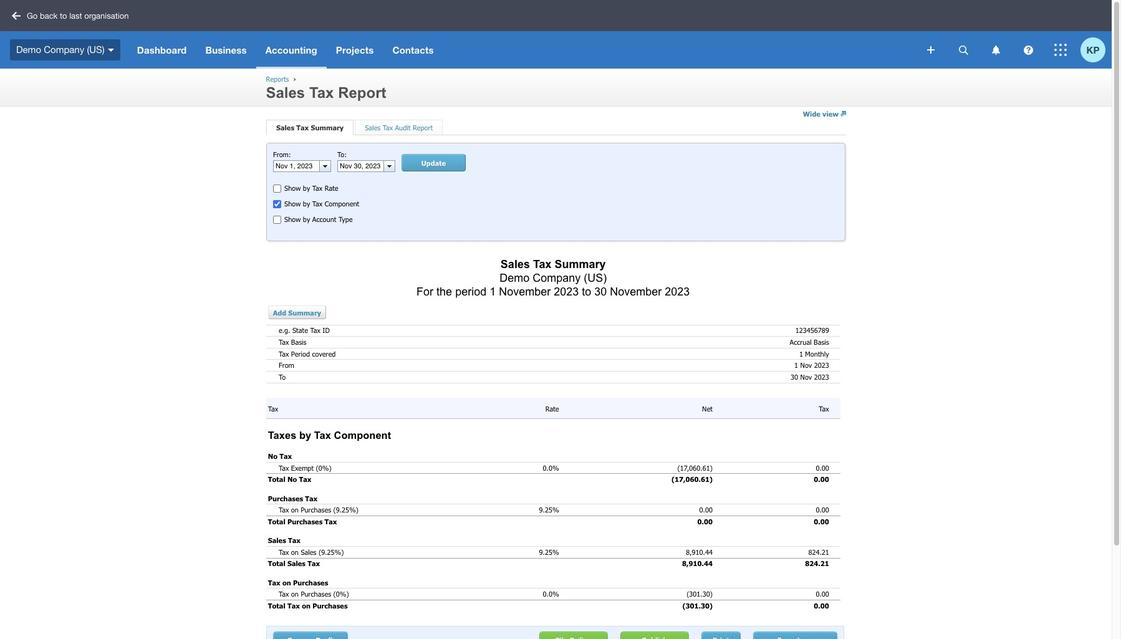 Task type: describe. For each thing, give the bounding box(es) containing it.
(9.25%) for tax on purchases (9.25%)
[[333, 506, 359, 514]]

for
[[417, 286, 434, 298]]

company inside sales tax summary demo company (us) for the period 1 november 2023 to 30 november 2023
[[533, 272, 581, 285]]

business
[[205, 44, 247, 56]]

no tax
[[268, 452, 292, 460]]

on for tax on purchases
[[283, 579, 291, 587]]

by for show by tax component
[[303, 200, 310, 208]]

(301.30) for purchases
[[683, 602, 713, 610]]

component for show by tax component
[[325, 200, 359, 208]]

total for total purchases tax
[[268, 518, 286, 526]]

demo inside demo company (us) popup button
[[16, 44, 41, 55]]

8,910.44 for tax on sales (9.25%)
[[686, 548, 713, 556]]

projects button
[[327, 31, 383, 69]]

show by tax rate
[[284, 184, 338, 192]]

0.00 for tax on purchases (0%)
[[816, 590, 829, 598]]

tax basis
[[279, 338, 307, 346]]

total for total tax on purchases
[[268, 602, 286, 610]]

by for taxes by tax component
[[299, 430, 311, 441]]

to inside go back to last organisation link
[[60, 11, 67, 20]]

period
[[291, 350, 310, 358]]

0.0% for (301.30)
[[543, 590, 559, 598]]

demo company (us) button
[[0, 31, 128, 69]]

demo inside sales tax summary demo company (us) for the period 1 november 2023 to 30 november 2023
[[500, 272, 530, 285]]

sales tax audit report
[[365, 124, 433, 132]]

purchases down tax on purchases (9.25%)
[[288, 518, 323, 526]]

total sales tax
[[268, 560, 320, 568]]

business button
[[196, 31, 256, 69]]

summary inside add                          summary link
[[288, 309, 321, 317]]

1 nov 2023
[[795, 361, 829, 369]]

accounting
[[265, 44, 317, 56]]

(17,060.61) for total no tax
[[672, 475, 713, 484]]

total purchases tax
[[268, 518, 337, 526]]

exempt
[[291, 464, 314, 472]]

last
[[69, 11, 82, 20]]

on for tax on sales (9.25%)
[[291, 548, 299, 556]]

30 nov 2023
[[791, 373, 829, 381]]

0 horizontal spatial no
[[268, 452, 278, 460]]

accrual
[[790, 338, 812, 346]]

add
[[273, 309, 286, 317]]

1 for 1 monthly
[[800, 350, 803, 358]]

tax exempt (0%)
[[279, 464, 332, 472]]

sales inside reports › sales tax report
[[266, 84, 305, 101]]

tax on purchases
[[268, 579, 328, 587]]

add                          summary link
[[268, 306, 326, 320]]

1 for 1 nov 2023
[[795, 361, 798, 369]]

824.21 for tax on sales (9.25%)
[[809, 548, 829, 556]]

1 horizontal spatial no
[[288, 475, 297, 484]]

824.21 for total sales tax
[[805, 560, 829, 568]]

tax inside reports › sales tax report
[[309, 84, 334, 101]]

e.g.
[[279, 326, 290, 335]]

0.00 for tax on purchases (9.25%)
[[816, 506, 829, 514]]

to inside sales tax summary demo company (us) for the period 1 november 2023 to 30 november 2023
[[582, 286, 591, 298]]

purchases down the total no tax
[[268, 494, 303, 502]]

total tax on purchases
[[268, 602, 348, 610]]

1 horizontal spatial report
[[413, 124, 433, 132]]

to
[[279, 373, 286, 381]]

summary for sales tax summary
[[311, 124, 344, 132]]

tax on purchases (9.25%)
[[279, 506, 359, 514]]

demo company (us)
[[16, 44, 105, 55]]

audit
[[395, 124, 411, 132]]

period
[[455, 286, 487, 298]]

report inside reports › sales tax report
[[338, 84, 386, 101]]

sales tax audit report link
[[365, 124, 433, 132]]

dashboard link
[[128, 31, 196, 69]]

show for show by tax rate
[[284, 184, 301, 192]]

›
[[293, 75, 296, 83]]

(17,060.61) for tax exempt (0%)
[[678, 464, 713, 472]]

purchases up total tax on purchases
[[301, 590, 331, 598]]

covered
[[312, 350, 336, 358]]

reports › sales tax report
[[266, 75, 386, 101]]

summary for sales tax summary demo company (us) for the period 1 november 2023 to 30 november 2023
[[555, 258, 606, 271]]

30 inside sales tax summary demo company (us) for the period 1 november 2023 to 30 november 2023
[[595, 286, 607, 298]]

on for tax on purchases (9.25%)
[[291, 506, 299, 514]]

0.00 for tax exempt (0%)
[[816, 464, 829, 472]]

1 november from the left
[[499, 286, 551, 298]]

monthly
[[805, 350, 829, 358]]

on for tax on purchases (0%)
[[291, 590, 299, 598]]

svg image inside go back to last organisation link
[[12, 12, 21, 20]]

projects
[[336, 44, 374, 56]]

1 vertical spatial 30
[[791, 373, 798, 381]]

reports
[[266, 75, 289, 83]]

kp button
[[1081, 31, 1112, 69]]

purchases tax
[[268, 494, 318, 502]]

(301.30) for (0%)
[[687, 590, 713, 598]]

reports link
[[266, 75, 289, 83]]



Task type: locate. For each thing, give the bounding box(es) containing it.
1 monthly
[[800, 350, 829, 358]]

1 vertical spatial company
[[533, 272, 581, 285]]

add                          summary
[[273, 309, 321, 317]]

0.0% for (17,060.61)
[[543, 464, 559, 472]]

3 show from the top
[[284, 215, 301, 223]]

sales tax
[[268, 536, 301, 545]]

type
[[339, 215, 353, 223]]

1 horizontal spatial (0%)
[[333, 590, 349, 598]]

0 horizontal spatial (0%)
[[316, 464, 332, 472]]

purchases down tax on purchases (0%)
[[313, 602, 348, 610]]

1 horizontal spatial to
[[582, 286, 591, 298]]

update
[[421, 159, 446, 167]]

1 basis from the left
[[291, 338, 307, 346]]

1 vertical spatial show
[[284, 200, 301, 208]]

svg image
[[927, 46, 935, 54], [108, 48, 114, 52]]

2023
[[554, 286, 579, 298], [665, 286, 690, 298], [814, 361, 829, 369], [814, 373, 829, 381]]

sales tax summary link
[[276, 124, 344, 132]]

on down purchases tax
[[291, 506, 299, 514]]

0.00 for total tax on purchases
[[814, 602, 829, 610]]

by for show by account type
[[303, 215, 310, 223]]

to:
[[337, 150, 347, 158]]

0 vertical spatial (301.30)
[[687, 590, 713, 598]]

1 vertical spatial demo
[[500, 272, 530, 285]]

(0%)
[[316, 464, 332, 472], [333, 590, 349, 598]]

contacts
[[393, 44, 434, 56]]

on
[[291, 506, 299, 514], [291, 548, 299, 556], [283, 579, 291, 587], [291, 590, 299, 598], [302, 602, 311, 610]]

export options... image
[[827, 639, 832, 639]]

0.00 for total no tax
[[814, 475, 829, 484]]

total up sales tax
[[268, 518, 286, 526]]

0 horizontal spatial to
[[60, 11, 67, 20]]

(0%) up total tax on purchases
[[333, 590, 349, 598]]

taxes
[[268, 430, 296, 441]]

dashboard
[[137, 44, 187, 56]]

(0%) right exempt at the bottom of the page
[[316, 464, 332, 472]]

2 horizontal spatial 1
[[800, 350, 803, 358]]

on down tax on purchases
[[291, 590, 299, 598]]

0 vertical spatial demo
[[16, 44, 41, 55]]

no down exempt at the bottom of the page
[[288, 475, 297, 484]]

total for total no tax
[[268, 475, 286, 484]]

show
[[284, 184, 301, 192], [284, 200, 301, 208], [284, 215, 301, 223]]

1
[[490, 286, 496, 298], [800, 350, 803, 358], [795, 361, 798, 369]]

purchases up total purchases tax at the bottom left of the page
[[301, 506, 331, 514]]

svg image
[[12, 12, 21, 20], [1055, 44, 1067, 56], [959, 45, 968, 55], [992, 45, 1000, 55], [1024, 45, 1033, 55]]

0 vertical spatial company
[[44, 44, 84, 55]]

show right show by tax rate 'option'
[[284, 184, 301, 192]]

1 vertical spatial component
[[334, 430, 391, 441]]

net
[[702, 405, 713, 413]]

0 horizontal spatial 1
[[490, 286, 496, 298]]

nov
[[801, 361, 812, 369], [801, 373, 812, 381]]

0 vertical spatial to
[[60, 11, 67, 20]]

0 horizontal spatial (us)
[[87, 44, 105, 55]]

demo
[[16, 44, 41, 55], [500, 272, 530, 285]]

0 vertical spatial 1
[[490, 286, 496, 298]]

summary inside sales tax summary demo company (us) for the period 1 november 2023 to 30 november 2023
[[555, 258, 606, 271]]

total down sales tax
[[268, 560, 286, 568]]

0 horizontal spatial 30
[[595, 286, 607, 298]]

3 total from the top
[[268, 560, 286, 568]]

1 right period
[[490, 286, 496, 298]]

on down tax on purchases (0%)
[[302, 602, 311, 610]]

no down taxes
[[268, 452, 278, 460]]

1 vertical spatial 0.0%
[[543, 590, 559, 598]]

show for show by account type
[[284, 215, 301, 223]]

basis down state
[[291, 338, 307, 346]]

Show by Tax Rate checkbox
[[273, 185, 281, 193]]

1 vertical spatial (301.30)
[[683, 602, 713, 610]]

0 vertical spatial (17,060.61)
[[678, 464, 713, 472]]

show right show by account type option
[[284, 215, 301, 223]]

1 vertical spatial summary
[[555, 258, 606, 271]]

nov down 1 nov 2023
[[801, 373, 812, 381]]

1 vertical spatial to
[[582, 286, 591, 298]]

1 horizontal spatial demo
[[500, 272, 530, 285]]

0 horizontal spatial november
[[499, 286, 551, 298]]

accrual basis
[[790, 338, 829, 346]]

account
[[312, 215, 336, 223]]

2 vertical spatial summary
[[288, 309, 321, 317]]

4 total from the top
[[268, 602, 286, 610]]

1 0.0% from the top
[[543, 464, 559, 472]]

basis for accrual basis
[[814, 338, 829, 346]]

1 vertical spatial 8,910.44
[[682, 560, 713, 568]]

basis
[[291, 338, 307, 346], [814, 338, 829, 346]]

1 vertical spatial nov
[[801, 373, 812, 381]]

go
[[27, 11, 38, 20]]

1 vertical spatial report
[[413, 124, 433, 132]]

0 horizontal spatial rate
[[325, 184, 338, 192]]

0 vertical spatial nov
[[801, 361, 812, 369]]

show for show by tax component
[[284, 200, 301, 208]]

no
[[268, 452, 278, 460], [288, 475, 297, 484]]

0 horizontal spatial svg image
[[108, 48, 114, 52]]

1 9.25% from the top
[[539, 506, 559, 514]]

purchases up tax on purchases (0%)
[[293, 579, 328, 587]]

by left account
[[303, 215, 310, 223]]

0.00 for total purchases tax
[[814, 518, 829, 526]]

(us)
[[87, 44, 105, 55], [584, 272, 607, 285]]

(us) inside sales tax summary demo company (us) for the period 1 november 2023 to 30 november 2023
[[584, 272, 607, 285]]

tax
[[309, 84, 334, 101], [296, 124, 309, 132], [383, 124, 393, 132], [312, 184, 323, 192], [312, 200, 323, 208], [533, 258, 552, 271], [310, 326, 321, 335], [279, 338, 289, 346], [279, 350, 289, 358], [268, 405, 278, 413], [819, 405, 829, 413], [314, 430, 331, 441], [280, 452, 292, 460], [279, 464, 289, 472], [299, 475, 312, 484], [305, 494, 318, 502], [279, 506, 289, 514], [325, 518, 337, 526], [288, 536, 301, 545], [279, 548, 289, 556], [308, 560, 320, 568], [268, 579, 281, 587], [279, 590, 289, 598], [288, 602, 300, 610]]

1 vertical spatial (9.25%)
[[319, 548, 344, 556]]

report right audit
[[413, 124, 433, 132]]

1 vertical spatial 9.25%
[[539, 548, 559, 556]]

(9.25%)
[[333, 506, 359, 514], [319, 548, 344, 556]]

id
[[323, 326, 330, 335]]

1 show from the top
[[284, 184, 301, 192]]

0 vertical spatial 30
[[595, 286, 607, 298]]

1 vertical spatial (0%)
[[333, 590, 349, 598]]

on down total sales tax
[[283, 579, 291, 587]]

november
[[499, 286, 551, 298], [610, 286, 662, 298]]

0 horizontal spatial company
[[44, 44, 84, 55]]

component
[[325, 200, 359, 208], [334, 430, 391, 441]]

kp
[[1087, 44, 1100, 55]]

show right "show by tax component" option
[[284, 200, 301, 208]]

1 horizontal spatial basis
[[814, 338, 829, 346]]

2 vertical spatial 1
[[795, 361, 798, 369]]

824.21
[[809, 548, 829, 556], [805, 560, 829, 568]]

1 up 30 nov 2023
[[795, 361, 798, 369]]

state
[[292, 326, 308, 335]]

0 horizontal spatial demo
[[16, 44, 41, 55]]

1 horizontal spatial rate
[[546, 405, 559, 413]]

0 vertical spatial 824.21
[[809, 548, 829, 556]]

1 horizontal spatial 1
[[795, 361, 798, 369]]

1 horizontal spatial svg image
[[927, 46, 935, 54]]

1 horizontal spatial 30
[[791, 373, 798, 381]]

123456789
[[796, 326, 829, 335]]

total no tax
[[268, 475, 312, 484]]

9.25% for 8,910.44
[[539, 548, 559, 556]]

tax on sales (9.25%)
[[279, 548, 344, 556]]

8,910.44 for total sales tax
[[682, 560, 713, 568]]

taxes by tax component
[[268, 430, 391, 441]]

by for show by tax rate
[[303, 184, 310, 192]]

report
[[338, 84, 386, 101], [413, 124, 433, 132]]

banner containing kp
[[0, 0, 1112, 69]]

tax inside sales tax summary demo company (us) for the period 1 november 2023 to 30 november 2023
[[533, 258, 552, 271]]

2 vertical spatial show
[[284, 215, 301, 223]]

to
[[60, 11, 67, 20], [582, 286, 591, 298]]

1 vertical spatial 824.21
[[805, 560, 829, 568]]

(17,060.61)
[[678, 464, 713, 472], [672, 475, 713, 484]]

organisation
[[84, 11, 129, 20]]

(9.25%) up total purchases tax at the bottom left of the page
[[333, 506, 359, 514]]

0 vertical spatial 0.0%
[[543, 464, 559, 472]]

show by account type
[[284, 215, 353, 223]]

from:
[[273, 150, 291, 158]]

0 vertical spatial report
[[338, 84, 386, 101]]

e.g. state tax id
[[279, 326, 330, 335]]

banner
[[0, 0, 1112, 69]]

basis for tax basis
[[291, 338, 307, 346]]

Show by Account Type checkbox
[[273, 216, 281, 224]]

sales
[[266, 84, 305, 101], [276, 124, 294, 132], [365, 124, 381, 132], [501, 258, 530, 271], [268, 536, 286, 545], [301, 548, 317, 556], [288, 560, 306, 568]]

nov for 30
[[801, 373, 812, 381]]

tax on purchases (0%)
[[279, 590, 349, 598]]

nov for 1
[[801, 361, 812, 369]]

1 vertical spatial rate
[[546, 405, 559, 413]]

by right taxes
[[299, 430, 311, 441]]

sales tax summary
[[276, 124, 344, 132]]

tax period covered
[[279, 350, 336, 358]]

component for taxes by tax component
[[334, 430, 391, 441]]

0 horizontal spatial report
[[338, 84, 386, 101]]

0 vertical spatial 9.25%
[[539, 506, 559, 514]]

9.25% for 0.00
[[539, 506, 559, 514]]

1 horizontal spatial november
[[610, 286, 662, 298]]

basis up monthly
[[814, 338, 829, 346]]

back
[[40, 11, 58, 20]]

from
[[279, 361, 294, 369]]

go back to last organisation link
[[7, 6, 136, 25]]

0 vertical spatial 8,910.44
[[686, 548, 713, 556]]

total down no tax
[[268, 475, 286, 484]]

(9.25%) up total sales tax
[[319, 548, 344, 556]]

total for total sales tax
[[268, 560, 286, 568]]

total down tax on purchases
[[268, 602, 286, 610]]

by
[[303, 184, 310, 192], [303, 200, 310, 208], [303, 215, 310, 223], [299, 430, 311, 441]]

2 total from the top
[[268, 518, 286, 526]]

0 vertical spatial (9.25%)
[[333, 506, 359, 514]]

1 inside sales tax summary demo company (us) for the period 1 november 2023 to 30 november 2023
[[490, 286, 496, 298]]

0 horizontal spatial basis
[[291, 338, 307, 346]]

2 9.25% from the top
[[539, 548, 559, 556]]

company inside demo company (us) popup button
[[44, 44, 84, 55]]

update link
[[402, 154, 466, 172]]

0.00
[[816, 464, 829, 472], [814, 475, 829, 484], [700, 506, 713, 514], [816, 506, 829, 514], [698, 518, 713, 526], [814, 518, 829, 526], [816, 590, 829, 598], [814, 602, 829, 610]]

the
[[437, 286, 452, 298]]

8,910.44
[[686, 548, 713, 556], [682, 560, 713, 568]]

0 vertical spatial rate
[[325, 184, 338, 192]]

1 vertical spatial (17,060.61)
[[672, 475, 713, 484]]

contacts button
[[383, 31, 443, 69]]

0 vertical spatial no
[[268, 452, 278, 460]]

go back to last organisation
[[27, 11, 129, 20]]

2 basis from the left
[[814, 338, 829, 346]]

1 vertical spatial (us)
[[584, 272, 607, 285]]

rate
[[325, 184, 338, 192], [546, 405, 559, 413]]

by up show by tax component
[[303, 184, 310, 192]]

1 vertical spatial no
[[288, 475, 297, 484]]

(us) inside popup button
[[87, 44, 105, 55]]

2 show from the top
[[284, 200, 301, 208]]

sales inside sales tax summary demo company (us) for the period 1 november 2023 to 30 november 2023
[[501, 258, 530, 271]]

0 vertical spatial summary
[[311, 124, 344, 132]]

None text field
[[274, 161, 319, 172], [338, 161, 384, 172], [274, 161, 319, 172], [338, 161, 384, 172]]

Show by Tax Component checkbox
[[273, 200, 281, 208]]

1 down accrual
[[800, 350, 803, 358]]

show by tax component
[[284, 200, 359, 208]]

0 vertical spatial (0%)
[[316, 464, 332, 472]]

1 vertical spatial 1
[[800, 350, 803, 358]]

0 vertical spatial (us)
[[87, 44, 105, 55]]

company
[[44, 44, 84, 55], [533, 272, 581, 285]]

svg image inside demo company (us) popup button
[[108, 48, 114, 52]]

accounting button
[[256, 31, 327, 69]]

1 horizontal spatial (us)
[[584, 272, 607, 285]]

1 nov from the top
[[801, 361, 812, 369]]

2 november from the left
[[610, 286, 662, 298]]

by down show by tax rate
[[303, 200, 310, 208]]

report down projects at left top
[[338, 84, 386, 101]]

summary
[[311, 124, 344, 132], [555, 258, 606, 271], [288, 309, 321, 317]]

sales tax summary demo company (us) for the period 1 november 2023 to 30 november 2023
[[417, 258, 690, 298]]

2 nov from the top
[[801, 373, 812, 381]]

(9.25%) for tax on sales (9.25%)
[[319, 548, 344, 556]]

1 total from the top
[[268, 475, 286, 484]]

0 vertical spatial show
[[284, 184, 301, 192]]

total
[[268, 475, 286, 484], [268, 518, 286, 526], [268, 560, 286, 568], [268, 602, 286, 610]]

nov up 30 nov 2023
[[801, 361, 812, 369]]

0 vertical spatial component
[[325, 200, 359, 208]]

2 0.0% from the top
[[543, 590, 559, 598]]

1 horizontal spatial company
[[533, 272, 581, 285]]

purchases
[[268, 494, 303, 502], [301, 506, 331, 514], [288, 518, 323, 526], [293, 579, 328, 587], [301, 590, 331, 598], [313, 602, 348, 610]]

on up total sales tax
[[291, 548, 299, 556]]



Task type: vqa. For each thing, say whether or not it's contained in the screenshot.
the bottom Details
no



